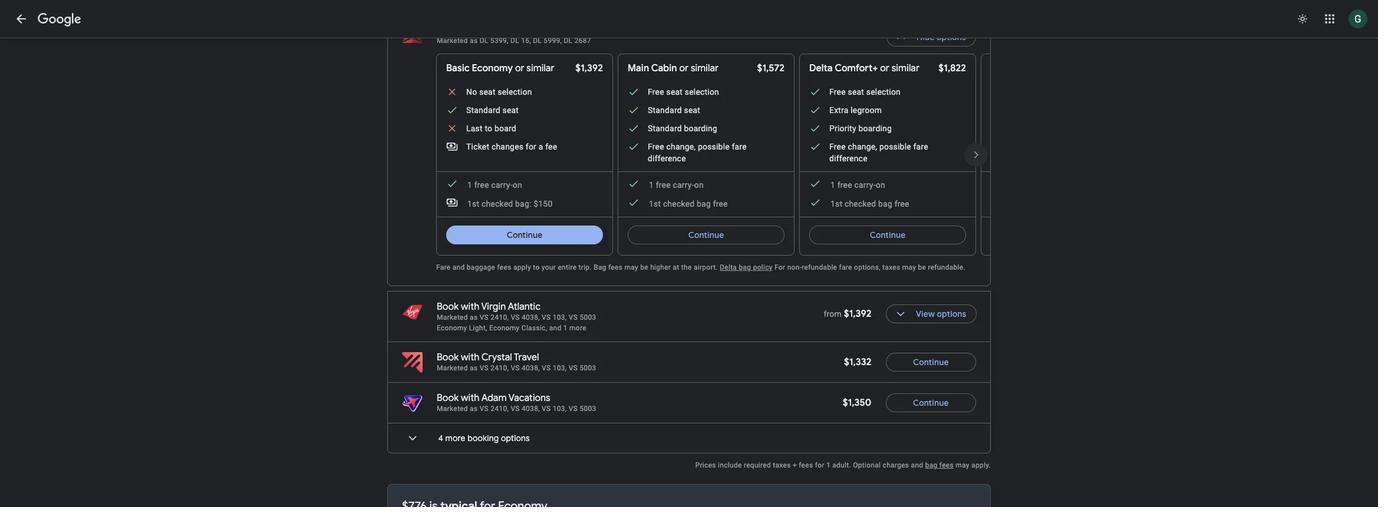 Task type: describe. For each thing, give the bounding box(es) containing it.
no
[[467, 87, 477, 97]]

1st checked bag free for main cabin
[[649, 199, 728, 209]]

bag fees button
[[926, 462, 954, 470]]

vacations
[[509, 393, 551, 405]]

the
[[682, 264, 692, 272]]

required
[[744, 462, 771, 470]]

1 marketed from the top
[[437, 37, 468, 45]]

5399,
[[491, 37, 509, 45]]

fees right +
[[799, 462, 814, 470]]

103, for book with virgin atlantic
[[553, 314, 567, 322]]

1 dl from the left
[[480, 37, 489, 45]]

1st checked bag: $150
[[468, 199, 553, 209]]

1 free carry-on for basic economy
[[468, 180, 522, 190]]

economy light, economy classic, and 1 more
[[437, 324, 587, 333]]

free seat selection for cabin
[[648, 87, 720, 97]]

1 horizontal spatial taxes
[[883, 264, 901, 272]]

bag:
[[516, 199, 532, 209]]

no seat selection
[[467, 87, 532, 97]]

fare
[[436, 264, 451, 272]]

view options
[[916, 309, 967, 320]]

1 as from the top
[[470, 37, 478, 45]]

0 horizontal spatial may
[[625, 264, 639, 272]]

standard seat for cabin
[[648, 106, 701, 115]]

difference for cabin
[[648, 154, 686, 163]]

book with crystal travel marketed as vs 2410, vs 4038, vs 103, vs 5003
[[437, 352, 597, 373]]

baggage
[[467, 264, 496, 272]]

seat for comfort+
[[848, 87, 865, 97]]

charges
[[883, 462, 910, 470]]

1 free carry-on for main cabin
[[649, 180, 704, 190]]

1st for main
[[649, 199, 661, 209]]

main cabin or similar
[[628, 63, 719, 74]]

basic
[[446, 63, 470, 74]]

boarding for delta comfort+
[[859, 124, 892, 133]]

higher
[[651, 264, 671, 272]]

1 horizontal spatial may
[[903, 264, 917, 272]]

4 more booking options
[[439, 434, 530, 444]]

book with adam vacations marketed as vs 2410, vs 4038, vs 103, vs 5003
[[437, 393, 597, 413]]

4038, for book with virgin atlantic
[[522, 314, 540, 322]]

comfort+
[[835, 63, 879, 74]]

optional
[[854, 462, 881, 470]]

fare and baggage fees apply to your entire trip.  bag fees may be higher at the airport. delta bag policy for non-refundable fare options, taxes may be refundable.
[[436, 264, 966, 272]]

seat up standard boarding
[[684, 106, 701, 115]]

1 vertical spatial delta
[[720, 264, 737, 272]]

carry- for economy
[[492, 180, 513, 190]]

1st checked bag free for delta comfort+
[[831, 199, 910, 209]]

hide
[[917, 32, 935, 42]]

extra legroom
[[830, 106, 882, 115]]

0 horizontal spatial taxes
[[773, 462, 791, 470]]

free for cabin
[[656, 180, 671, 190]]

booking
[[468, 434, 499, 444]]

atlantic
[[508, 301, 541, 313]]

1 free carry-on for delta comfort+
[[831, 180, 886, 190]]

book with virgin atlantic marketed as vs 2410, vs 4038, vs 103, vs 5003
[[437, 301, 597, 322]]

5003 for book with adam vacations
[[580, 405, 597, 413]]

marketed for book with crystal travel
[[437, 364, 468, 373]]

as for crystal
[[470, 364, 478, 373]]

seat for economy
[[480, 87, 496, 97]]

free seat selection for comfort+
[[830, 87, 901, 97]]

delta comfort+ or similar
[[810, 63, 920, 74]]

standard boarding
[[648, 124, 718, 133]]

board
[[495, 124, 517, 133]]

1 checked from the left
[[482, 199, 513, 209]]

a
[[539, 142, 544, 152]]

2 dl from the left
[[511, 37, 520, 45]]

marketed for book with virgin atlantic
[[437, 314, 468, 322]]

legroom
[[851, 106, 882, 115]]

from $1,392
[[824, 308, 872, 320]]

1 vertical spatial for
[[815, 462, 825, 470]]

seat up board
[[503, 106, 519, 115]]

marketed as dl 5399, dl 16, dl 5999, dl 2687
[[437, 37, 591, 45]]

refundable
[[802, 264, 838, 272]]

view options button
[[886, 300, 977, 329]]

standard for cabin
[[648, 106, 682, 115]]

$1,350
[[843, 398, 872, 409]]

5003 for book with virgin atlantic
[[580, 314, 597, 322]]

$150
[[534, 199, 553, 209]]

$1,822
[[939, 63, 967, 74]]

5999,
[[544, 37, 562, 45]]

your
[[542, 264, 556, 272]]

basic economy or similar
[[446, 63, 555, 74]]

0 horizontal spatial more
[[446, 434, 466, 444]]

free down standard boarding
[[648, 142, 665, 152]]

economy left light,
[[437, 324, 467, 333]]

virgin
[[482, 301, 506, 313]]

or for main cabin
[[680, 63, 689, 74]]

1332 US dollars text field
[[845, 357, 872, 369]]

0 vertical spatial for
[[526, 142, 537, 152]]

1 vertical spatial to
[[533, 264, 540, 272]]

standard seat for economy
[[467, 106, 519, 115]]

ticket changes for a fee
[[467, 142, 558, 152]]

with for adam
[[461, 393, 480, 405]]

free down the priority
[[830, 142, 846, 152]]

prices include required taxes + fees for 1 adult. optional charges and bag fees may apply.
[[696, 462, 991, 470]]

similar for main cabin or similar
[[691, 63, 719, 74]]

1st inside first checked bag costs 150 us dollars element
[[468, 199, 480, 209]]

options,
[[855, 264, 881, 272]]

free for comfort+
[[838, 180, 853, 190]]

free change, possible fare difference for delta comfort+
[[830, 142, 929, 163]]

1 for basic
[[468, 180, 472, 190]]

last
[[467, 124, 483, 133]]

fees left apply
[[498, 264, 512, 272]]

free change, possible fare difference for main cabin
[[648, 142, 747, 163]]

hide options
[[917, 32, 967, 42]]

policy
[[754, 264, 773, 272]]

similar for delta comfort+ or similar
[[892, 63, 920, 74]]

on for economy
[[513, 180, 522, 190]]

change appearance image
[[1289, 5, 1318, 33]]

at
[[673, 264, 680, 272]]

2 horizontal spatial and
[[912, 462, 924, 470]]

1st for delta
[[831, 199, 843, 209]]

difference for comfort+
[[830, 154, 868, 163]]

travel
[[514, 352, 539, 364]]

book for book with virgin atlantic
[[437, 301, 459, 313]]

+
[[793, 462, 797, 470]]

apply
[[514, 264, 531, 272]]

adam
[[482, 393, 507, 405]]

view
[[916, 309, 935, 320]]

main
[[628, 63, 650, 74]]

4 more booking options image
[[398, 425, 427, 453]]

1 for delta
[[831, 180, 836, 190]]

changes
[[492, 142, 524, 152]]



Task type: locate. For each thing, give the bounding box(es) containing it.
be left refundable.
[[919, 264, 927, 272]]

1 4038, from the top
[[522, 314, 540, 322]]

free change, possible fare difference down standard boarding
[[648, 142, 747, 163]]

2 be from the left
[[919, 264, 927, 272]]

as for adam
[[470, 405, 478, 413]]

1 horizontal spatial possible
[[880, 142, 912, 152]]

delta
[[810, 63, 833, 74], [720, 264, 737, 272]]

1 vertical spatial book
[[437, 352, 459, 364]]

with left the crystal
[[461, 352, 480, 364]]

1st checked bag free
[[649, 199, 728, 209], [831, 199, 910, 209]]

dl left 2687 on the top left of the page
[[564, 37, 573, 45]]

crystal
[[482, 352, 512, 364]]

1
[[468, 180, 472, 190], [649, 180, 654, 190], [831, 180, 836, 190], [564, 324, 568, 333], [827, 462, 831, 470]]

dl
[[480, 37, 489, 45], [511, 37, 520, 45], [533, 37, 542, 45], [564, 37, 573, 45]]

with up light,
[[461, 301, 480, 313]]

2 horizontal spatial carry-
[[855, 180, 876, 190]]

0 horizontal spatial 1st checked bag free
[[649, 199, 728, 209]]

as left '5399,' at the left of the page
[[470, 37, 478, 45]]

1 book from the top
[[437, 301, 459, 313]]

dl right 16, at the top left of page
[[533, 37, 542, 45]]

boarding for main cabin
[[684, 124, 718, 133]]

possible for main cabin or similar
[[698, 142, 730, 152]]

4 dl from the left
[[564, 37, 573, 45]]

1 standard seat from the left
[[467, 106, 519, 115]]

more right 4
[[446, 434, 466, 444]]

1 1st checked bag free from the left
[[649, 199, 728, 209]]

0 vertical spatial 2410,
[[491, 314, 509, 322]]

more right classic,
[[570, 324, 587, 333]]

refundable.
[[929, 264, 966, 272]]

light,
[[469, 324, 488, 333]]

or for delta comfort+
[[881, 63, 890, 74]]

on for cabin
[[695, 180, 704, 190]]

as up booking
[[470, 405, 478, 413]]

standard seat up last to board
[[467, 106, 519, 115]]

1 horizontal spatial free change, possible fare difference
[[830, 142, 929, 163]]

2 free change, possible fare difference from the left
[[830, 142, 929, 163]]

may left refundable.
[[903, 264, 917, 272]]

ticket
[[467, 142, 490, 152]]

first checked bag is free element for main cabin
[[628, 197, 728, 210]]

free seat selection down main cabin or similar
[[648, 87, 720, 97]]

1 boarding from the left
[[684, 124, 718, 133]]

0 vertical spatial $1,392
[[576, 63, 603, 74]]

0 vertical spatial taxes
[[883, 264, 901, 272]]

book inside book with crystal travel marketed as vs 2410, vs 4038, vs 103, vs 5003
[[437, 352, 459, 364]]

similar down 5999,
[[527, 63, 555, 74]]

1 horizontal spatial first checked bag is free element
[[810, 197, 910, 210]]

2 vertical spatial 4038,
[[522, 405, 540, 413]]

non-
[[788, 264, 802, 272]]

fees right bag
[[609, 264, 623, 272]]

1 vertical spatial $1,392
[[844, 308, 872, 320]]

103, for book with crystal travel
[[553, 364, 567, 373]]

as up light,
[[470, 314, 478, 322]]

difference down the priority
[[830, 154, 868, 163]]

0 horizontal spatial similar
[[527, 63, 555, 74]]

2 1st from the left
[[649, 199, 661, 209]]

3 dl from the left
[[533, 37, 542, 45]]

economy up no seat selection
[[472, 63, 513, 74]]

1 vertical spatial taxes
[[773, 462, 791, 470]]

fare for main cabin or similar
[[732, 142, 747, 152]]

possible down standard boarding
[[698, 142, 730, 152]]

2 vertical spatial options
[[501, 434, 530, 444]]

include
[[718, 462, 742, 470]]

2410, down the virgin
[[491, 314, 509, 322]]

3 book from the top
[[437, 393, 459, 405]]

1 horizontal spatial fare
[[840, 264, 853, 272]]

4038, down vacations
[[522, 405, 540, 413]]

on for comfort+
[[876, 180, 886, 190]]

2 change, from the left
[[848, 142, 878, 152]]

2 first checked bag is free element from the left
[[810, 197, 910, 210]]

1 vertical spatial 103,
[[553, 364, 567, 373]]

seat for cabin
[[667, 87, 683, 97]]

1 free seat selection from the left
[[648, 87, 720, 97]]

with for crystal
[[461, 352, 480, 364]]

and right fare
[[453, 264, 465, 272]]

selection up the 'legroom'
[[867, 87, 901, 97]]

1 vertical spatial 2410,
[[491, 364, 509, 373]]

2 checked from the left
[[663, 199, 695, 209]]

options right view
[[937, 309, 967, 320]]

change, for cabin
[[667, 142, 696, 152]]

cabin
[[652, 63, 678, 74]]

standard seat up standard boarding
[[648, 106, 701, 115]]

1 on from the left
[[513, 180, 522, 190]]

2410, down adam
[[491, 405, 509, 413]]

selection for cabin
[[685, 87, 720, 97]]

1 horizontal spatial 1 free carry-on
[[649, 180, 704, 190]]

for left adult.
[[815, 462, 825, 470]]

3 marketed from the top
[[437, 364, 468, 373]]

2410, for adam
[[491, 405, 509, 413]]

2687
[[575, 37, 591, 45]]

checked
[[482, 199, 513, 209], [663, 199, 695, 209], [845, 199, 877, 209]]

or right "comfort+"
[[881, 63, 890, 74]]

delta bag policy link
[[720, 264, 773, 272]]

1 horizontal spatial 1st
[[649, 199, 661, 209]]

1 vertical spatial more
[[446, 434, 466, 444]]

16,
[[521, 37, 531, 45]]

taxes right options,
[[883, 264, 901, 272]]

0 horizontal spatial free change, possible fare difference
[[648, 142, 747, 163]]

free down cabin at the top of the page
[[648, 87, 665, 97]]

2 standard seat from the left
[[648, 106, 701, 115]]

similar down hide
[[892, 63, 920, 74]]

free change, possible fare difference down 'priority boarding'
[[830, 142, 929, 163]]

4038, for book with crystal travel
[[522, 364, 540, 373]]

fees
[[498, 264, 512, 272], [609, 264, 623, 272], [799, 462, 814, 470], [940, 462, 954, 470]]

1 be from the left
[[641, 264, 649, 272]]

3 similar from the left
[[892, 63, 920, 74]]

4038, inside book with adam vacations marketed as vs 2410, vs 4038, vs 103, vs 5003
[[522, 405, 540, 413]]

2 horizontal spatial fare
[[914, 142, 929, 152]]

carry- for comfort+
[[855, 180, 876, 190]]

1 horizontal spatial carry-
[[673, 180, 695, 190]]

2 boarding from the left
[[859, 124, 892, 133]]

1 for main
[[649, 180, 654, 190]]

0 horizontal spatial difference
[[648, 154, 686, 163]]

0 vertical spatial to
[[485, 124, 493, 133]]

0 horizontal spatial first checked bag is free element
[[628, 197, 728, 210]]

1 horizontal spatial more
[[570, 324, 587, 333]]

4
[[439, 434, 444, 444]]

boarding
[[684, 124, 718, 133], [859, 124, 892, 133]]

3 carry- from the left
[[855, 180, 876, 190]]

options right booking
[[501, 434, 530, 444]]

airport.
[[694, 264, 718, 272]]

2 similar from the left
[[691, 63, 719, 74]]

change,
[[667, 142, 696, 152], [848, 142, 878, 152]]

carry- for cabin
[[673, 180, 695, 190]]

options for hide options
[[937, 32, 967, 42]]

hide options button
[[887, 23, 977, 51]]

0 horizontal spatial standard seat
[[467, 106, 519, 115]]

2410, inside book with adam vacations marketed as vs 2410, vs 4038, vs 103, vs 5003
[[491, 405, 509, 413]]

dl left '5399,' at the left of the page
[[480, 37, 489, 45]]

book inside the "book with virgin atlantic marketed as vs 2410, vs 4038, vs 103, vs 5003"
[[437, 301, 459, 313]]

options for view options
[[937, 309, 967, 320]]

0 horizontal spatial fare
[[732, 142, 747, 152]]

1 free carry-on down standard boarding
[[649, 180, 704, 190]]

carry- down 'priority boarding'
[[855, 180, 876, 190]]

5003 for book with crystal travel
[[580, 364, 597, 373]]

similar right cabin at the top of the page
[[691, 63, 719, 74]]

2410, inside book with crystal travel marketed as vs 2410, vs 4038, vs 103, vs 5003
[[491, 364, 509, 373]]

and right classic,
[[549, 324, 562, 333]]

1 free carry-on up first checked bag costs 150 us dollars element
[[468, 180, 522, 190]]

1350 US dollars text field
[[843, 398, 872, 409]]

2 free seat selection from the left
[[830, 87, 901, 97]]

2 selection from the left
[[685, 87, 720, 97]]

2 vertical spatial 2410,
[[491, 405, 509, 413]]

1 horizontal spatial free seat selection
[[830, 87, 901, 97]]

or for basic economy
[[515, 63, 525, 74]]

103, for book with adam vacations
[[553, 405, 567, 413]]

next image
[[963, 141, 991, 169]]

2 2410, from the top
[[491, 364, 509, 373]]

103, inside the "book with virgin atlantic marketed as vs 2410, vs 4038, vs 103, vs 5003"
[[553, 314, 567, 322]]

1 horizontal spatial change,
[[848, 142, 878, 152]]

1 horizontal spatial be
[[919, 264, 927, 272]]

1 horizontal spatial boarding
[[859, 124, 892, 133]]

vs
[[480, 314, 489, 322], [511, 314, 520, 322], [542, 314, 551, 322], [569, 314, 578, 322], [480, 364, 489, 373], [511, 364, 520, 373], [542, 364, 551, 373], [569, 364, 578, 373], [480, 405, 489, 413], [511, 405, 520, 413], [542, 405, 551, 413], [569, 405, 578, 413]]

1 1 free carry-on from the left
[[468, 180, 522, 190]]

1 or from the left
[[515, 63, 525, 74]]

103, inside book with crystal travel marketed as vs 2410, vs 4038, vs 103, vs 5003
[[553, 364, 567, 373]]

carry- down standard boarding
[[673, 180, 695, 190]]

may left apply.
[[956, 462, 970, 470]]

be left the higher
[[641, 264, 649, 272]]

1 1st from the left
[[468, 199, 480, 209]]

with inside the "book with virgin atlantic marketed as vs 2410, vs 4038, vs 103, vs 5003"
[[461, 301, 480, 313]]

free for economy
[[475, 180, 489, 190]]

3 5003 from the top
[[580, 405, 597, 413]]

delta left "comfort+"
[[810, 63, 833, 74]]

selection down basic economy or similar
[[498, 87, 532, 97]]

1 horizontal spatial on
[[695, 180, 704, 190]]

book up 4
[[437, 393, 459, 405]]

1 horizontal spatial or
[[680, 63, 689, 74]]

change, down 'priority boarding'
[[848, 142, 878, 152]]

1 change, from the left
[[667, 142, 696, 152]]

similar for basic economy or similar
[[527, 63, 555, 74]]

marketed inside book with crystal travel marketed as vs 2410, vs 4038, vs 103, vs 5003
[[437, 364, 468, 373]]

2 horizontal spatial 1 free carry-on
[[831, 180, 886, 190]]

0 vertical spatial and
[[453, 264, 465, 272]]

difference down standard boarding
[[648, 154, 686, 163]]

free up extra
[[830, 87, 846, 97]]

103, inside book with adam vacations marketed as vs 2410, vs 4038, vs 103, vs 5003
[[553, 405, 567, 413]]

possible down 'priority boarding'
[[880, 142, 912, 152]]

for left a
[[526, 142, 537, 152]]

as inside book with crystal travel marketed as vs 2410, vs 4038, vs 103, vs 5003
[[470, 364, 478, 373]]

4038, down travel
[[522, 364, 540, 373]]

$1,392 right from
[[844, 308, 872, 320]]

possible for delta comfort+ or similar
[[880, 142, 912, 152]]

4038, inside the "book with virgin atlantic marketed as vs 2410, vs 4038, vs 103, vs 5003"
[[522, 314, 540, 322]]

carry- up first checked bag costs 150 us dollars element
[[492, 180, 513, 190]]

as down light,
[[470, 364, 478, 373]]

1 horizontal spatial for
[[815, 462, 825, 470]]

similar
[[527, 63, 555, 74], [691, 63, 719, 74], [892, 63, 920, 74]]

adult.
[[833, 462, 852, 470]]

0 vertical spatial options
[[937, 32, 967, 42]]

possible
[[698, 142, 730, 152], [880, 142, 912, 152]]

0 horizontal spatial or
[[515, 63, 525, 74]]

4 marketed from the top
[[437, 405, 468, 413]]

0 horizontal spatial free seat selection
[[648, 87, 720, 97]]

0 horizontal spatial selection
[[498, 87, 532, 97]]

1 horizontal spatial checked
[[663, 199, 695, 209]]

5003 inside the "book with virgin atlantic marketed as vs 2410, vs 4038, vs 103, vs 5003"
[[580, 314, 597, 322]]

0 horizontal spatial checked
[[482, 199, 513, 209]]

1392 US dollars text field
[[844, 308, 872, 320]]

2 on from the left
[[695, 180, 704, 190]]

0 horizontal spatial on
[[513, 180, 522, 190]]

1 carry- from the left
[[492, 180, 513, 190]]

2 vertical spatial 103,
[[553, 405, 567, 413]]

with inside book with crystal travel marketed as vs 2410, vs 4038, vs 103, vs 5003
[[461, 352, 480, 364]]

fee
[[546, 142, 558, 152]]

1 vertical spatial options
[[937, 309, 967, 320]]

$1,572
[[758, 63, 785, 74]]

free
[[475, 180, 489, 190], [656, 180, 671, 190], [838, 180, 853, 190], [713, 199, 728, 209], [895, 199, 910, 209]]

2 horizontal spatial may
[[956, 462, 970, 470]]

seat up extra legroom
[[848, 87, 865, 97]]

4 as from the top
[[470, 405, 478, 413]]

1 vertical spatial 4038,
[[522, 364, 540, 373]]

1 similar from the left
[[527, 63, 555, 74]]

0 horizontal spatial to
[[485, 124, 493, 133]]

fees left apply.
[[940, 462, 954, 470]]

options right hide
[[937, 32, 967, 42]]

prices
[[696, 462, 716, 470]]

3 on from the left
[[876, 180, 886, 190]]

4038, inside book with crystal travel marketed as vs 2410, vs 4038, vs 103, vs 5003
[[522, 364, 540, 373]]

1 vertical spatial 5003
[[580, 364, 597, 373]]

checked for delta
[[845, 199, 877, 209]]

taxes
[[883, 264, 901, 272], [773, 462, 791, 470]]

2 vertical spatial book
[[437, 393, 459, 405]]

0 vertical spatial more
[[570, 324, 587, 333]]

selection for comfort+
[[867, 87, 901, 97]]

2 or from the left
[[680, 63, 689, 74]]

marketed inside the "book with virgin atlantic marketed as vs 2410, vs 4038, vs 103, vs 5003"
[[437, 314, 468, 322]]

0 vertical spatial with
[[461, 301, 480, 313]]

taxes left +
[[773, 462, 791, 470]]

0 horizontal spatial change,
[[667, 142, 696, 152]]

change, for comfort+
[[848, 142, 878, 152]]

on
[[513, 180, 522, 190], [695, 180, 704, 190], [876, 180, 886, 190]]

2 as from the top
[[470, 314, 478, 322]]

2 carry- from the left
[[673, 180, 695, 190]]

with for virgin
[[461, 301, 480, 313]]

as
[[470, 37, 478, 45], [470, 314, 478, 322], [470, 364, 478, 373], [470, 405, 478, 413]]

1 difference from the left
[[648, 154, 686, 163]]

2 103, from the top
[[553, 364, 567, 373]]

marketed for book with adam vacations
[[437, 405, 468, 413]]

for
[[775, 264, 786, 272]]

1 horizontal spatial and
[[549, 324, 562, 333]]

standard seat
[[467, 106, 519, 115], [648, 106, 701, 115]]

trip.
[[579, 264, 592, 272]]

fare for delta comfort+ or similar
[[914, 142, 929, 152]]

2 horizontal spatial or
[[881, 63, 890, 74]]

2 marketed from the top
[[437, 314, 468, 322]]

1 first checked bag is free element from the left
[[628, 197, 728, 210]]

checked for main
[[663, 199, 695, 209]]

book left the crystal
[[437, 352, 459, 364]]

3 or from the left
[[881, 63, 890, 74]]

seat right no
[[480, 87, 496, 97]]

1 horizontal spatial difference
[[830, 154, 868, 163]]

selection down main cabin or similar
[[685, 87, 720, 97]]

1 horizontal spatial to
[[533, 264, 540, 272]]

$1,392
[[576, 63, 603, 74], [844, 308, 872, 320]]

priority
[[830, 124, 857, 133]]

2 1st checked bag free from the left
[[831, 199, 910, 209]]

0 vertical spatial delta
[[810, 63, 833, 74]]

options
[[937, 32, 967, 42], [937, 309, 967, 320], [501, 434, 530, 444]]

seat down main cabin or similar
[[667, 87, 683, 97]]

3 103, from the top
[[553, 405, 567, 413]]

0 horizontal spatial carry-
[[492, 180, 513, 190]]

priority boarding
[[830, 124, 892, 133]]

economy down the "book with virgin atlantic marketed as vs 2410, vs 4038, vs 103, vs 5003"
[[489, 324, 520, 333]]

dl left 16, at the top left of page
[[511, 37, 520, 45]]

2 horizontal spatial 1st
[[831, 199, 843, 209]]

2410, for virgin
[[491, 314, 509, 322]]

1 horizontal spatial standard seat
[[648, 106, 701, 115]]

2 possible from the left
[[880, 142, 912, 152]]

with inside book with adam vacations marketed as vs 2410, vs 4038, vs 103, vs 5003
[[461, 393, 480, 405]]

and right charges
[[912, 462, 924, 470]]

0 horizontal spatial boarding
[[684, 124, 718, 133]]

0 vertical spatial book
[[437, 301, 459, 313]]

extra
[[830, 106, 849, 115]]

and
[[453, 264, 465, 272], [549, 324, 562, 333], [912, 462, 924, 470]]

2410, for crystal
[[491, 364, 509, 373]]

last to board
[[467, 124, 517, 133]]

0 vertical spatial 4038,
[[522, 314, 540, 322]]

2 difference from the left
[[830, 154, 868, 163]]

$1,332
[[845, 357, 872, 369]]

1 103, from the top
[[553, 314, 567, 322]]

0 vertical spatial 5003
[[580, 314, 597, 322]]

3 4038, from the top
[[522, 405, 540, 413]]

0 horizontal spatial 1 free carry-on
[[468, 180, 522, 190]]

first checked bag is free element
[[628, 197, 728, 210], [810, 197, 910, 210]]

4038, for book with adam vacations
[[522, 405, 540, 413]]

0 vertical spatial 103,
[[553, 314, 567, 322]]

2 horizontal spatial on
[[876, 180, 886, 190]]

0 horizontal spatial be
[[641, 264, 649, 272]]

free
[[648, 87, 665, 97], [830, 87, 846, 97], [648, 142, 665, 152], [830, 142, 846, 152]]

1 free carry-on down 'priority boarding'
[[831, 180, 886, 190]]

free change, possible fare difference
[[648, 142, 747, 163], [830, 142, 929, 163]]

marketed
[[437, 37, 468, 45], [437, 314, 468, 322], [437, 364, 468, 373], [437, 405, 468, 413]]

more
[[570, 324, 587, 333], [446, 434, 466, 444]]

0 horizontal spatial for
[[526, 142, 537, 152]]

2 book from the top
[[437, 352, 459, 364]]

3 with from the top
[[461, 393, 480, 405]]

book for book with adam vacations
[[437, 393, 459, 405]]

1 horizontal spatial 1st checked bag free
[[831, 199, 910, 209]]

from
[[824, 310, 842, 319]]

as inside the "book with virgin atlantic marketed as vs 2410, vs 4038, vs 103, vs 5003"
[[470, 314, 478, 322]]

marketed inside book with adam vacations marketed as vs 2410, vs 4038, vs 103, vs 5003
[[437, 405, 468, 413]]

continue button
[[446, 221, 603, 249], [628, 221, 785, 249], [810, 221, 967, 249], [886, 349, 977, 377], [886, 389, 977, 418]]

5003 inside book with adam vacations marketed as vs 2410, vs 4038, vs 103, vs 5003
[[580, 405, 597, 413]]

1 possible from the left
[[698, 142, 730, 152]]

3 checked from the left
[[845, 199, 877, 209]]

as for virgin
[[470, 314, 478, 322]]

2 with from the top
[[461, 352, 480, 364]]

book inside book with adam vacations marketed as vs 2410, vs 4038, vs 103, vs 5003
[[437, 393, 459, 405]]

1 with from the top
[[461, 301, 480, 313]]

2 horizontal spatial similar
[[892, 63, 920, 74]]

book for book with crystal travel
[[437, 352, 459, 364]]

2 vertical spatial and
[[912, 462, 924, 470]]

5003 inside book with crystal travel marketed as vs 2410, vs 4038, vs 103, vs 5003
[[580, 364, 597, 373]]

selection
[[498, 87, 532, 97], [685, 87, 720, 97], [867, 87, 901, 97]]

fare
[[732, 142, 747, 152], [914, 142, 929, 152], [840, 264, 853, 272]]

book down fare
[[437, 301, 459, 313]]

bag
[[594, 264, 607, 272]]

or down marketed as dl 5399, dl 16, dl 5999, dl 2687
[[515, 63, 525, 74]]

2 5003 from the top
[[580, 364, 597, 373]]

classic,
[[522, 324, 548, 333]]

4038, up classic,
[[522, 314, 540, 322]]

2410, down the crystal
[[491, 364, 509, 373]]

2 horizontal spatial checked
[[845, 199, 877, 209]]

103,
[[553, 314, 567, 322], [553, 364, 567, 373], [553, 405, 567, 413]]

1 free carry-on
[[468, 180, 522, 190], [649, 180, 704, 190], [831, 180, 886, 190]]

selection for economy
[[498, 87, 532, 97]]

first checked bag is free element for delta comfort+
[[810, 197, 910, 210]]

2410, inside the "book with virgin atlantic marketed as vs 2410, vs 4038, vs 103, vs 5003"
[[491, 314, 509, 322]]

3 2410, from the top
[[491, 405, 509, 413]]

or right cabin at the top of the page
[[680, 63, 689, 74]]

1 selection from the left
[[498, 87, 532, 97]]

1 horizontal spatial $1,392
[[844, 308, 872, 320]]

economy
[[472, 63, 513, 74], [437, 324, 467, 333], [489, 324, 520, 333]]

0 horizontal spatial and
[[453, 264, 465, 272]]

1 vertical spatial and
[[549, 324, 562, 333]]

0 horizontal spatial $1,392
[[576, 63, 603, 74]]

delta right airport.
[[720, 264, 737, 272]]

2 vertical spatial with
[[461, 393, 480, 405]]

1 free change, possible fare difference from the left
[[648, 142, 747, 163]]

1 2410, from the top
[[491, 314, 509, 322]]

2 1 free carry-on from the left
[[649, 180, 704, 190]]

standard for economy
[[467, 106, 501, 115]]

entire
[[558, 264, 577, 272]]

2 4038, from the top
[[522, 364, 540, 373]]

2 vertical spatial 5003
[[580, 405, 597, 413]]

2 horizontal spatial selection
[[867, 87, 901, 97]]

change, down standard boarding
[[667, 142, 696, 152]]

3 1 free carry-on from the left
[[831, 180, 886, 190]]

apply.
[[972, 462, 991, 470]]

1 horizontal spatial selection
[[685, 87, 720, 97]]

1 vertical spatial with
[[461, 352, 480, 364]]

0 horizontal spatial 1st
[[468, 199, 480, 209]]

$1,392 down 2687 on the top left of the page
[[576, 63, 603, 74]]

1 horizontal spatial similar
[[691, 63, 719, 74]]

1 5003 from the top
[[580, 314, 597, 322]]

3 1st from the left
[[831, 199, 843, 209]]

to
[[485, 124, 493, 133], [533, 264, 540, 272]]

0 horizontal spatial possible
[[698, 142, 730, 152]]

with left adam
[[461, 393, 480, 405]]

3 selection from the left
[[867, 87, 901, 97]]

as inside book with adam vacations marketed as vs 2410, vs 4038, vs 103, vs 5003
[[470, 405, 478, 413]]

go back image
[[14, 12, 28, 26]]

0 horizontal spatial delta
[[720, 264, 737, 272]]

to left your
[[533, 264, 540, 272]]

to right last
[[485, 124, 493, 133]]

first checked bag costs 150 us dollars element
[[446, 197, 553, 210]]

free seat selection up the 'legroom'
[[830, 87, 901, 97]]

3 as from the top
[[470, 364, 478, 373]]

may left the higher
[[625, 264, 639, 272]]



Task type: vqa. For each thing, say whether or not it's contained in the screenshot.
at
yes



